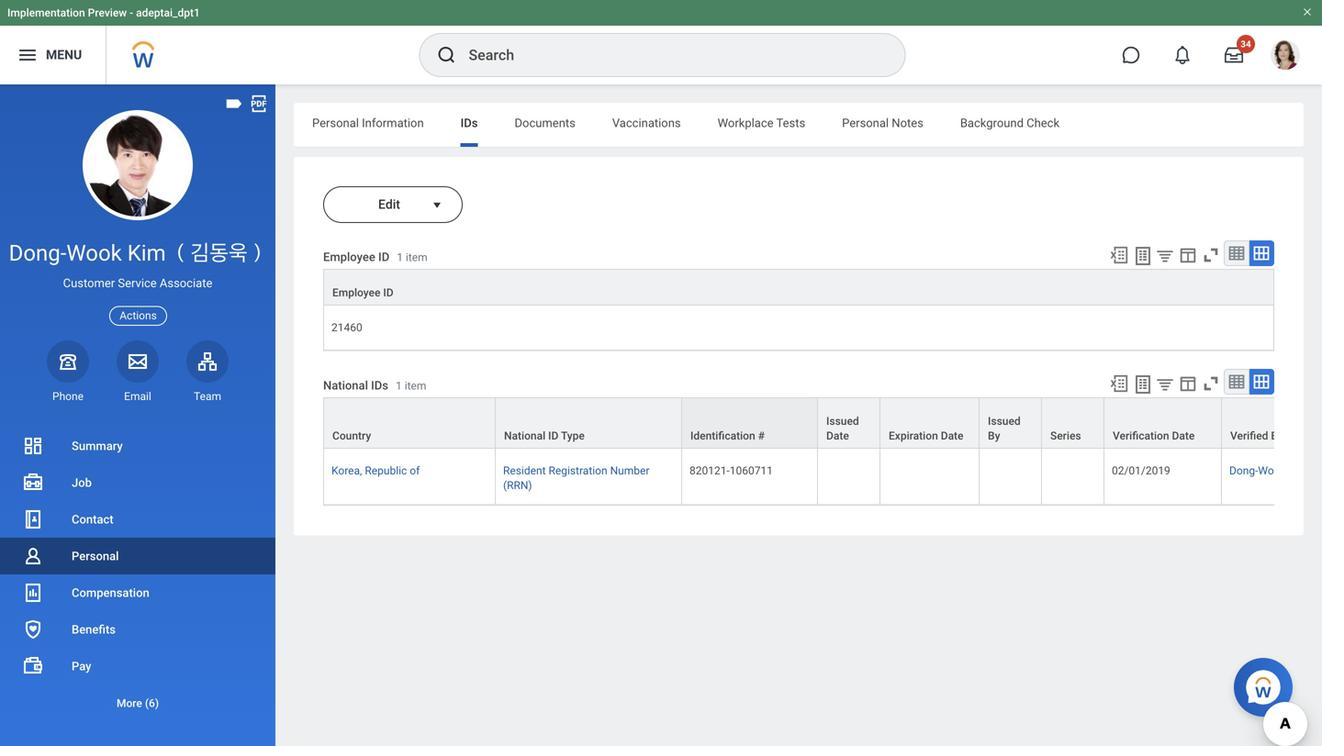 Task type: describe. For each thing, give the bounding box(es) containing it.
issued for date
[[827, 415, 859, 428]]

tag image
[[224, 94, 244, 114]]

click to view/edit grid preferences image for id
[[1178, 245, 1199, 265]]

issued by
[[988, 415, 1021, 443]]

more (6)
[[117, 698, 159, 710]]

tests
[[777, 116, 806, 130]]

country
[[332, 430, 371, 443]]

national id type column header
[[496, 398, 682, 449]]

identification
[[691, 430, 756, 443]]

verified
[[1231, 430, 1269, 443]]

item for id
[[406, 251, 428, 264]]

more (6) button
[[0, 685, 276, 722]]

export to excel image
[[1109, 245, 1130, 265]]

menu
[[46, 47, 82, 63]]

expiration date button
[[881, 399, 979, 448]]

country button
[[324, 399, 495, 448]]

team dong-wook kim （김동욱） element
[[186, 389, 229, 404]]

series column header
[[1042, 398, 1105, 449]]

1 for national ids
[[396, 380, 402, 393]]

employee id row
[[323, 269, 1275, 306]]

3 cell from the left
[[980, 449, 1042, 505]]

background check
[[961, 116, 1060, 130]]

personal link
[[0, 538, 276, 575]]

toolbar for id
[[1101, 241, 1275, 269]]

information
[[362, 116, 424, 130]]

navigation pane region
[[0, 84, 276, 747]]

export to worksheets image for ids
[[1132, 374, 1154, 396]]

select to filter grid data image
[[1155, 375, 1176, 394]]

fullscreen image for ids
[[1201, 374, 1222, 394]]

expiration date column header
[[881, 398, 980, 449]]

（김동욱）
[[171, 240, 267, 266]]

background
[[961, 116, 1024, 130]]

notes
[[892, 116, 924, 130]]

issued by button
[[980, 399, 1042, 448]]

2 cell from the left
[[881, 449, 980, 505]]

#
[[758, 430, 765, 443]]

employee id button
[[324, 270, 1274, 305]]

email
[[124, 390, 151, 403]]

job image
[[22, 472, 44, 494]]

phone button
[[47, 341, 89, 404]]

34 button
[[1214, 35, 1256, 75]]

series button
[[1042, 399, 1104, 448]]

benefits
[[72, 623, 116, 637]]

workplace tests
[[718, 116, 806, 130]]

caret down image
[[426, 198, 448, 213]]

mail image
[[127, 351, 149, 373]]

profile logan mcneil image
[[1271, 40, 1301, 74]]

dong- for dong-wook kim （김동욱）
[[9, 240, 66, 266]]

pay image
[[22, 656, 44, 678]]

issued date column header
[[818, 398, 881, 449]]

by for verified by
[[1272, 430, 1284, 443]]

pay
[[72, 660, 91, 674]]

phone dong-wook kim （김동욱） element
[[47, 389, 89, 404]]

by for issued by
[[988, 430, 1001, 443]]

（김
[[1311, 465, 1323, 478]]

34
[[1241, 39, 1252, 50]]

0 vertical spatial ids
[[461, 116, 478, 130]]

0 horizontal spatial ids
[[371, 379, 389, 393]]

compensation link
[[0, 575, 276, 612]]

id for national id type
[[548, 430, 559, 443]]

job link
[[0, 465, 276, 501]]

tab list containing personal information
[[294, 103, 1304, 147]]

workplace
[[718, 116, 774, 130]]

4 cell from the left
[[1042, 449, 1105, 505]]

date for issued date
[[827, 430, 849, 443]]

documents
[[515, 116, 576, 130]]

verification date column header
[[1105, 398, 1222, 449]]

check
[[1027, 116, 1060, 130]]

of
[[410, 465, 420, 478]]

contact image
[[22, 509, 44, 531]]

1060711
[[730, 465, 773, 478]]

identification # column header
[[682, 398, 818, 449]]

close environment banner image
[[1302, 6, 1313, 17]]

02/01/2019
[[1112, 465, 1171, 478]]

phone
[[52, 390, 84, 403]]

issued date button
[[818, 399, 880, 448]]

benefits link
[[0, 612, 276, 648]]

republic
[[365, 465, 407, 478]]

issued for by
[[988, 415, 1021, 428]]

select to filter grid data image
[[1155, 246, 1176, 265]]

series
[[1051, 430, 1082, 443]]

implementation
[[7, 6, 85, 19]]

verified by
[[1231, 430, 1284, 443]]

1 for employee id
[[397, 251, 403, 264]]

preview
[[88, 6, 127, 19]]

resident registration number (rrn) link
[[503, 461, 650, 493]]

employee id
[[332, 287, 394, 299]]

justify image
[[17, 44, 39, 66]]

resident registration number (rrn)
[[503, 465, 650, 493]]

team link
[[186, 341, 229, 404]]

more (6) button
[[0, 693, 276, 715]]

21460
[[332, 322, 363, 334]]

expiration
[[889, 430, 938, 443]]

row containing issued date
[[323, 398, 1323, 449]]

adeptai_dpt1
[[136, 6, 200, 19]]

menu banner
[[0, 0, 1323, 84]]

identification #
[[691, 430, 765, 443]]

pay link
[[0, 648, 276, 685]]

actions button
[[109, 306, 167, 326]]

associate
[[160, 277, 212, 290]]

korea, republic of link
[[332, 461, 420, 478]]

personal for personal information
[[312, 116, 359, 130]]

customer
[[63, 277, 115, 290]]

export to worksheets image for id
[[1132, 245, 1154, 267]]

list containing summary
[[0, 428, 276, 722]]

type
[[561, 430, 585, 443]]

national ids 1 item
[[323, 379, 427, 393]]

view printable version (pdf) image
[[249, 94, 269, 114]]



Task type: locate. For each thing, give the bounding box(es) containing it.
1 down edit
[[397, 251, 403, 264]]

dong-wook kim （김
[[1230, 465, 1323, 478]]

id for employee id 1 item
[[378, 250, 390, 264]]

1 horizontal spatial ids
[[461, 116, 478, 130]]

0 vertical spatial toolbar
[[1101, 241, 1275, 269]]

actions
[[120, 310, 157, 322]]

contact link
[[0, 501, 276, 538]]

toolbar for ids
[[1101, 369, 1275, 398]]

country column header
[[323, 398, 496, 449]]

wook up customer
[[66, 240, 122, 266]]

cell
[[818, 449, 881, 505], [881, 449, 980, 505], [980, 449, 1042, 505], [1042, 449, 1105, 505]]

2 row from the top
[[323, 449, 1323, 505]]

1 vertical spatial id
[[383, 287, 394, 299]]

export to worksheets image left select to filter grid data icon
[[1132, 374, 1154, 396]]

tab list
[[294, 103, 1304, 147]]

number
[[610, 465, 650, 478]]

1 vertical spatial item
[[405, 380, 427, 393]]

verification date
[[1113, 430, 1195, 443]]

table image
[[1228, 244, 1246, 263], [1228, 373, 1246, 391]]

0 vertical spatial export to worksheets image
[[1132, 245, 1154, 267]]

dong- up customer
[[9, 240, 66, 266]]

expand table image for employee id
[[1253, 244, 1271, 263]]

1 vertical spatial dong-
[[1230, 465, 1259, 478]]

edit button
[[323, 186, 426, 223]]

click to view/edit grid preferences image
[[1178, 245, 1199, 265], [1178, 374, 1199, 394]]

date inside issued date
[[827, 430, 849, 443]]

0 vertical spatial wook
[[66, 240, 122, 266]]

2 vertical spatial id
[[548, 430, 559, 443]]

by inside popup button
[[1272, 430, 1284, 443]]

personal down contact
[[72, 550, 119, 563]]

view team image
[[197, 351, 219, 373]]

issued date
[[827, 415, 859, 443]]

compensation image
[[22, 582, 44, 604]]

1 issued from the left
[[827, 415, 859, 428]]

row
[[323, 398, 1323, 449], [323, 449, 1323, 505]]

date right verification on the bottom right of page
[[1172, 430, 1195, 443]]

phone image
[[55, 351, 81, 373]]

national up resident at the left of the page
[[504, 430, 546, 443]]

1 vertical spatial employee
[[332, 287, 381, 299]]

wook for （김
[[1259, 465, 1286, 478]]

1 vertical spatial click to view/edit grid preferences image
[[1178, 374, 1199, 394]]

summary
[[72, 439, 123, 453]]

date right expiration
[[941, 430, 964, 443]]

1 row from the top
[[323, 398, 1323, 449]]

item down caret down image
[[406, 251, 428, 264]]

benefits image
[[22, 619, 44, 641]]

implementation preview -   adeptai_dpt1
[[7, 6, 200, 19]]

1 horizontal spatial issued
[[988, 415, 1021, 428]]

identification # button
[[682, 399, 817, 448]]

personal image
[[22, 546, 44, 568]]

1 vertical spatial ids
[[371, 379, 389, 393]]

employee up employee id
[[323, 250, 375, 264]]

820121-1060711
[[690, 465, 773, 478]]

toolbar
[[1101, 241, 1275, 269], [1101, 369, 1275, 398]]

registration
[[549, 465, 608, 478]]

personal left information
[[312, 116, 359, 130]]

0 horizontal spatial by
[[988, 430, 1001, 443]]

by inside issued by
[[988, 430, 1001, 443]]

wook for （김동욱）
[[66, 240, 122, 266]]

click to view/edit grid preferences image right select to filter grid data icon
[[1178, 374, 1199, 394]]

0 vertical spatial national
[[323, 379, 368, 393]]

1 inside employee id 1 item
[[397, 251, 403, 264]]

(6)
[[145, 698, 159, 710]]

0 horizontal spatial kim
[[127, 240, 166, 266]]

-
[[130, 6, 133, 19]]

dong-
[[9, 240, 66, 266], [1230, 465, 1259, 478]]

edit
[[378, 197, 400, 212]]

inbox large image
[[1225, 46, 1244, 64]]

id for employee id
[[383, 287, 394, 299]]

date for verification date
[[1172, 430, 1195, 443]]

personal notes
[[842, 116, 924, 130]]

1 inside the national ids 1 item
[[396, 380, 402, 393]]

1 by from the left
[[988, 430, 1001, 443]]

2 horizontal spatial personal
[[842, 116, 889, 130]]

2 date from the left
[[941, 430, 964, 443]]

1 horizontal spatial personal
[[312, 116, 359, 130]]

national id type
[[504, 430, 585, 443]]

kim for （김
[[1289, 465, 1308, 478]]

0 horizontal spatial personal
[[72, 550, 119, 563]]

kim for （김동욱）
[[127, 240, 166, 266]]

expiration date
[[889, 430, 964, 443]]

vaccinations
[[612, 116, 681, 130]]

dong-wook kim （김동욱）
[[9, 240, 267, 266]]

verification date button
[[1105, 399, 1222, 448]]

1 cell from the left
[[818, 449, 881, 505]]

cell down issued by
[[980, 449, 1042, 505]]

1 vertical spatial national
[[504, 430, 546, 443]]

date for expiration date
[[941, 430, 964, 443]]

id inside popup button
[[383, 287, 394, 299]]

0 vertical spatial id
[[378, 250, 390, 264]]

2 issued from the left
[[988, 415, 1021, 428]]

national id type button
[[496, 399, 681, 448]]

ids
[[461, 116, 478, 130], [371, 379, 389, 393]]

fullscreen image right select to filter grid data image
[[1201, 245, 1222, 265]]

search image
[[436, 44, 458, 66]]

contact
[[72, 513, 114, 527]]

1 vertical spatial table image
[[1228, 373, 1246, 391]]

1 horizontal spatial dong-
[[1230, 465, 1259, 478]]

2 by from the left
[[1272, 430, 1284, 443]]

employee inside popup button
[[332, 287, 381, 299]]

employee for employee id
[[332, 287, 381, 299]]

team
[[194, 390, 221, 403]]

resident
[[503, 465, 546, 478]]

personal for personal notes
[[842, 116, 889, 130]]

cell down issued date
[[818, 449, 881, 505]]

kim left （김
[[1289, 465, 1308, 478]]

1 horizontal spatial kim
[[1289, 465, 1308, 478]]

menu button
[[0, 26, 106, 84]]

id up employee id
[[378, 250, 390, 264]]

verified by button
[[1222, 399, 1323, 448]]

by right verified
[[1272, 430, 1284, 443]]

ids left documents
[[461, 116, 478, 130]]

kim
[[127, 240, 166, 266], [1289, 465, 1308, 478]]

click to view/edit grid preferences image for ids
[[1178, 374, 1199, 394]]

cell down expiration date
[[881, 449, 980, 505]]

1 horizontal spatial wook
[[1259, 465, 1286, 478]]

national up country
[[323, 379, 368, 393]]

employee for employee id 1 item
[[323, 250, 375, 264]]

dong- for dong-wook kim （김
[[1230, 465, 1259, 478]]

expand table image
[[1253, 244, 1271, 263], [1253, 373, 1271, 391]]

0 vertical spatial expand table image
[[1253, 244, 1271, 263]]

expand table image for national ids
[[1253, 373, 1271, 391]]

0 vertical spatial fullscreen image
[[1201, 245, 1222, 265]]

by right expiration date column header
[[988, 430, 1001, 443]]

korea,
[[332, 465, 362, 478]]

1 up the country popup button in the left of the page
[[396, 380, 402, 393]]

item inside the national ids 1 item
[[405, 380, 427, 393]]

wook down 'verified by'
[[1259, 465, 1286, 478]]

id inside 'popup button'
[[548, 430, 559, 443]]

id down employee id 1 item
[[383, 287, 394, 299]]

export to excel image
[[1109, 374, 1130, 394]]

1 horizontal spatial national
[[504, 430, 546, 443]]

kim inside navigation pane region
[[127, 240, 166, 266]]

kim up customer service associate
[[127, 240, 166, 266]]

kim inside row
[[1289, 465, 1308, 478]]

national for ids
[[323, 379, 368, 393]]

date
[[827, 430, 849, 443], [941, 430, 964, 443], [1172, 430, 1195, 443]]

personal information
[[312, 116, 424, 130]]

0 vertical spatial item
[[406, 251, 428, 264]]

fullscreen image for id
[[1201, 245, 1222, 265]]

0 vertical spatial click to view/edit grid preferences image
[[1178, 245, 1199, 265]]

notifications large image
[[1174, 46, 1192, 64]]

table image for id
[[1228, 244, 1246, 263]]

national for id
[[504, 430, 546, 443]]

0 vertical spatial 1
[[397, 251, 403, 264]]

(rrn)
[[503, 480, 532, 493]]

820121-
[[690, 465, 730, 478]]

dong- down verified
[[1230, 465, 1259, 478]]

1 vertical spatial fullscreen image
[[1201, 374, 1222, 394]]

national
[[323, 379, 368, 393], [504, 430, 546, 443]]

fullscreen image right select to filter grid data icon
[[1201, 374, 1222, 394]]

0 vertical spatial kim
[[127, 240, 166, 266]]

wook inside navigation pane region
[[66, 240, 122, 266]]

export to worksheets image
[[1132, 245, 1154, 267], [1132, 374, 1154, 396]]

item
[[406, 251, 428, 264], [405, 380, 427, 393]]

issued inside "issued date" "popup button"
[[827, 415, 859, 428]]

korea, republic of
[[332, 465, 420, 478]]

personal inside navigation pane region
[[72, 550, 119, 563]]

verification
[[1113, 430, 1170, 443]]

personal
[[312, 116, 359, 130], [842, 116, 889, 130], [72, 550, 119, 563]]

email button
[[117, 341, 159, 404]]

compensation
[[72, 586, 149, 600]]

dong-wook kim （김 link
[[1230, 461, 1323, 478]]

issued by column header
[[980, 398, 1042, 449]]

summary link
[[0, 428, 276, 465]]

fullscreen image
[[1201, 245, 1222, 265], [1201, 374, 1222, 394]]

list
[[0, 428, 276, 722]]

0 vertical spatial employee
[[323, 250, 375, 264]]

date inside 'expiration date' popup button
[[941, 430, 964, 443]]

issued
[[827, 415, 859, 428], [988, 415, 1021, 428]]

0 vertical spatial table image
[[1228, 244, 1246, 263]]

cell down series
[[1042, 449, 1105, 505]]

1 vertical spatial 1
[[396, 380, 402, 393]]

1 vertical spatial wook
[[1259, 465, 1286, 478]]

0 horizontal spatial wook
[[66, 240, 122, 266]]

date left expiration
[[827, 430, 849, 443]]

employee id 1 item
[[323, 250, 428, 264]]

ids up the country popup button in the left of the page
[[371, 379, 389, 393]]

item up the country column header
[[405, 380, 427, 393]]

0 horizontal spatial dong-
[[9, 240, 66, 266]]

employee up 21460
[[332, 287, 381, 299]]

1 horizontal spatial by
[[1272, 430, 1284, 443]]

Search Workday  search field
[[469, 35, 867, 75]]

personal left "notes"
[[842, 116, 889, 130]]

date inside verification date popup button
[[1172, 430, 1195, 443]]

id
[[378, 250, 390, 264], [383, 287, 394, 299], [548, 430, 559, 443]]

table image up verified by popup button
[[1228, 373, 1246, 391]]

customer service associate
[[63, 277, 212, 290]]

item for ids
[[405, 380, 427, 393]]

0 vertical spatial dong-
[[9, 240, 66, 266]]

dong- inside navigation pane region
[[9, 240, 66, 266]]

national inside 'popup button'
[[504, 430, 546, 443]]

row containing korea, republic of
[[323, 449, 1323, 505]]

1
[[397, 251, 403, 264], [396, 380, 402, 393]]

1 vertical spatial expand table image
[[1253, 373, 1271, 391]]

more
[[117, 698, 142, 710]]

0 horizontal spatial issued
[[827, 415, 859, 428]]

by
[[988, 430, 1001, 443], [1272, 430, 1284, 443]]

3 date from the left
[[1172, 430, 1195, 443]]

click to view/edit grid preferences image right select to filter grid data image
[[1178, 245, 1199, 265]]

issued inside popup button
[[988, 415, 1021, 428]]

table image for ids
[[1228, 373, 1246, 391]]

service
[[118, 277, 157, 290]]

email dong-wook kim （김동욱） element
[[117, 389, 159, 404]]

export to worksheets image left select to filter grid data image
[[1132, 245, 1154, 267]]

2 horizontal spatial date
[[1172, 430, 1195, 443]]

1 vertical spatial export to worksheets image
[[1132, 374, 1154, 396]]

job
[[72, 476, 92, 490]]

id left type
[[548, 430, 559, 443]]

0 horizontal spatial national
[[323, 379, 368, 393]]

table image right select to filter grid data image
[[1228, 244, 1246, 263]]

employee
[[323, 250, 375, 264], [332, 287, 381, 299]]

1 vertical spatial kim
[[1289, 465, 1308, 478]]

1 horizontal spatial date
[[941, 430, 964, 443]]

1 date from the left
[[827, 430, 849, 443]]

summary image
[[22, 435, 44, 457]]

1 vertical spatial toolbar
[[1101, 369, 1275, 398]]

0 horizontal spatial date
[[827, 430, 849, 443]]

item inside employee id 1 item
[[406, 251, 428, 264]]



Task type: vqa. For each thing, say whether or not it's contained in the screenshot.
The '944-' on the left bottom
no



